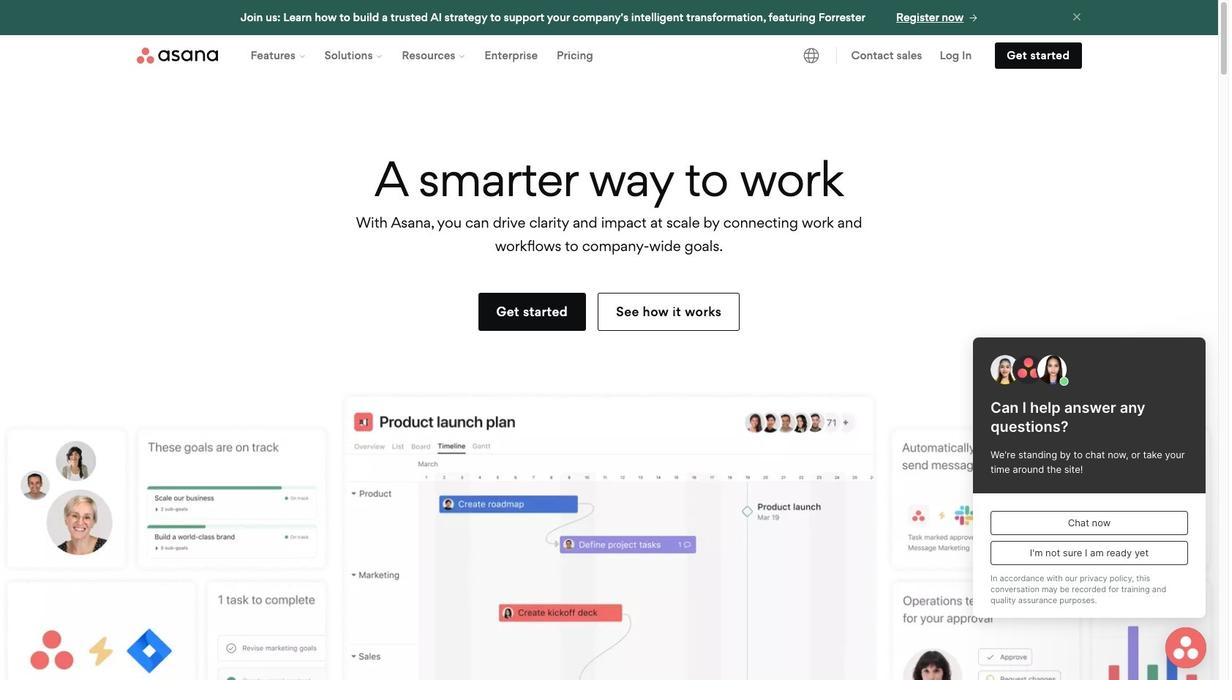Task type: locate. For each thing, give the bounding box(es) containing it.
group
[[241, 35, 603, 76]]

a smarter way to work - asana product ui image
[[0, 389, 1219, 680]]



Task type: vqa. For each thing, say whether or not it's contained in the screenshot.
"group"
yes



